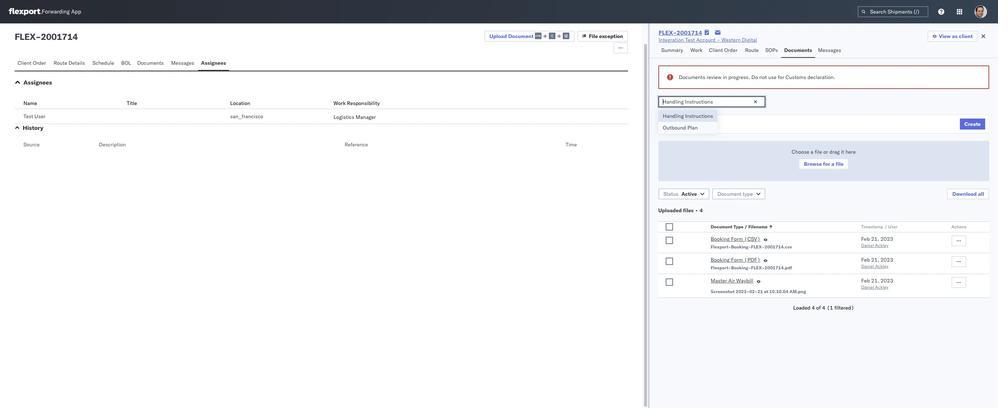 Task type: locate. For each thing, give the bounding box(es) containing it.
1 feb 21, 2023 daniel ackley from the top
[[861, 236, 893, 248]]

- down the "forwarding app" link
[[36, 31, 41, 42]]

western
[[722, 37, 741, 43]]

/ right 'type'
[[745, 224, 747, 230]]

work up logistics
[[334, 100, 346, 107]]

1 horizontal spatial work
[[691, 47, 703, 54]]

flex
[[15, 31, 36, 42]]

1 feb from the top
[[861, 236, 870, 243]]

at
[[764, 289, 768, 295]]

flex-
[[659, 29, 677, 36], [751, 244, 765, 250], [751, 265, 765, 271]]

booking down document type / filename
[[711, 236, 730, 243]]

1 horizontal spatial for
[[823, 161, 830, 167]]

form inside booking form (csv) link
[[731, 236, 743, 243]]

booking-
[[731, 244, 751, 250], [731, 265, 751, 271]]

0 horizontal spatial work
[[334, 100, 346, 107]]

messages
[[818, 47, 841, 54], [171, 60, 194, 66]]

file exception
[[589, 33, 623, 40]]

1 vertical spatial documents
[[137, 60, 164, 66]]

booking form (csv)
[[711, 236, 761, 243]]

feb
[[861, 236, 870, 243], [861, 257, 870, 263], [861, 278, 870, 284]]

1 daniel from the top
[[861, 243, 874, 248]]

logistics manager
[[334, 114, 376, 121]]

1 vertical spatial messages
[[171, 60, 194, 66]]

4 left of
[[812, 305, 815, 312]]

client order down flex
[[18, 60, 46, 66]]

2001714 up account
[[677, 29, 702, 36]]

documents left review
[[679, 74, 705, 81]]

booking form (pdf)
[[711, 257, 761, 263]]

filename
[[749, 224, 768, 230]]

0 horizontal spatial 4
[[700, 207, 703, 214]]

document for document type
[[718, 191, 742, 198]]

download all
[[953, 191, 984, 198]]

2 vertical spatial ackley
[[875, 285, 889, 290]]

booking- down booking form (csv)
[[731, 244, 751, 250]]

2023-
[[736, 289, 750, 295]]

documents right sops button
[[784, 47, 812, 54]]

0 vertical spatial client order
[[709, 47, 738, 54]]

1 horizontal spatial test
[[685, 37, 695, 43]]

master
[[711, 278, 727, 284]]

documents right "bol" button
[[137, 60, 164, 66]]

1 vertical spatial booking
[[711, 257, 730, 263]]

1 vertical spatial file
[[836, 161, 844, 167]]

master air waybill link
[[711, 277, 754, 286]]

1 form from the top
[[731, 236, 743, 243]]

1 vertical spatial flex-
[[751, 244, 765, 250]]

0 vertical spatial flexport-
[[711, 244, 731, 250]]

02-
[[749, 289, 758, 295]]

responsibility
[[347, 100, 380, 107]]

1 vertical spatial feb
[[861, 257, 870, 263]]

handling
[[663, 113, 684, 119], [662, 119, 685, 126]]

0 vertical spatial user
[[34, 113, 45, 120]]

3 ackley from the top
[[875, 285, 889, 290]]

file exception button
[[578, 31, 628, 42], [578, 31, 628, 42]]

1 vertical spatial assignees
[[23, 79, 52, 86]]

0 horizontal spatial /
[[745, 224, 747, 230]]

test down flex-2001714
[[685, 37, 695, 43]]

0 vertical spatial work
[[691, 47, 703, 54]]

messages button
[[815, 44, 845, 58], [168, 56, 198, 71]]

integration
[[659, 37, 684, 43]]

2 ackley from the top
[[875, 264, 889, 269]]

client order down western
[[709, 47, 738, 54]]

2001714
[[677, 29, 702, 36], [41, 31, 78, 42]]

Handling Instructions text field
[[658, 96, 765, 107]]

1 horizontal spatial /
[[885, 224, 887, 230]]

1 vertical spatial feb 21, 2023 daniel ackley
[[861, 257, 893, 269]]

4 right of
[[822, 305, 826, 312]]

instructions down the handling instructions text field
[[686, 119, 716, 126]]

1 21, from the top
[[871, 236, 879, 243]]

integration test account - western digital
[[659, 37, 757, 43]]

handling instructions up plan
[[663, 113, 713, 119]]

document type / filename button
[[709, 223, 847, 230]]

progress.
[[729, 74, 750, 81]]

file left 'or' at top right
[[815, 149, 822, 155]]

1 vertical spatial order
[[33, 60, 46, 66]]

1 vertical spatial booking-
[[731, 265, 751, 271]]

0 horizontal spatial route
[[54, 60, 67, 66]]

here
[[846, 149, 856, 155]]

- left western
[[717, 37, 720, 43]]

0 vertical spatial booking-
[[731, 244, 751, 250]]

files
[[683, 207, 694, 214]]

document inside "upload document" button
[[508, 33, 534, 39]]

document left 'type'
[[711, 224, 733, 230]]

document left type
[[718, 191, 742, 198]]

0 vertical spatial ackley
[[875, 243, 889, 248]]

feb 21, 2023 daniel ackley for (pdf)
[[861, 257, 893, 269]]

create
[[965, 121, 981, 128]]

1 flexport- from the top
[[711, 244, 731, 250]]

1 horizontal spatial messages
[[818, 47, 841, 54]]

0 vertical spatial a
[[811, 149, 814, 155]]

0 vertical spatial feb 21, 2023 daniel ackley
[[861, 236, 893, 248]]

document inside document type button
[[718, 191, 742, 198]]

2 feb from the top
[[861, 257, 870, 263]]

use
[[768, 74, 777, 81]]

2 vertical spatial flex-
[[751, 265, 765, 271]]

0 vertical spatial route
[[745, 47, 759, 54]]

1 vertical spatial flexport-
[[711, 265, 731, 271]]

1 vertical spatial assignees button
[[23, 79, 52, 86]]

a
[[811, 149, 814, 155], [832, 161, 835, 167]]

booking for booking form (csv)
[[711, 236, 730, 243]]

1 / from the left
[[745, 224, 747, 230]]

4 right ∙
[[700, 207, 703, 214]]

browse for a file
[[804, 161, 844, 167]]

documents button right bol
[[134, 56, 168, 71]]

1 vertical spatial client order
[[18, 60, 46, 66]]

not
[[759, 74, 767, 81]]

documents button
[[781, 44, 815, 58], [134, 56, 168, 71]]

0 horizontal spatial for
[[778, 74, 784, 81]]

2 / from the left
[[885, 224, 887, 230]]

0 vertical spatial 2023
[[881, 236, 893, 243]]

1 horizontal spatial assignees
[[201, 60, 226, 66]]

1 horizontal spatial documents
[[679, 74, 705, 81]]

2 21, from the top
[[871, 257, 879, 263]]

None checkbox
[[666, 237, 673, 244], [666, 258, 673, 265], [666, 279, 673, 286], [666, 237, 673, 244], [666, 258, 673, 265], [666, 279, 673, 286]]

work inside button
[[691, 47, 703, 54]]

0 vertical spatial messages
[[818, 47, 841, 54]]

0 horizontal spatial messages
[[171, 60, 194, 66]]

21,
[[871, 236, 879, 243], [871, 257, 879, 263], [871, 278, 879, 284]]

form for (csv)
[[731, 236, 743, 243]]

1 vertical spatial ackley
[[875, 264, 889, 269]]

order down western
[[724, 47, 738, 54]]

0 horizontal spatial -
[[36, 31, 41, 42]]

/
[[745, 224, 747, 230], [885, 224, 887, 230]]

0 vertical spatial booking
[[711, 236, 730, 243]]

0 horizontal spatial user
[[34, 113, 45, 120]]

route left the details
[[54, 60, 67, 66]]

test up history button
[[23, 113, 33, 120]]

1 horizontal spatial user
[[888, 224, 898, 230]]

for right use
[[778, 74, 784, 81]]

actions
[[952, 224, 967, 230]]

all
[[978, 191, 984, 198]]

booking
[[711, 236, 730, 243], [711, 257, 730, 263]]

2 vertical spatial feb 21, 2023 daniel ackley
[[861, 278, 893, 290]]

0 vertical spatial document
[[508, 33, 534, 39]]

0 vertical spatial client
[[709, 47, 723, 54]]

instructions inside list box
[[685, 113, 713, 119]]

as
[[952, 33, 958, 40]]

logistics
[[334, 114, 354, 121]]

route down digital
[[745, 47, 759, 54]]

test
[[685, 37, 695, 43], [23, 113, 33, 120]]

description
[[99, 141, 126, 148]]

0 vertical spatial feb
[[861, 236, 870, 243]]

form inside booking form (pdf) link
[[731, 257, 743, 263]]

for down 'or' at top right
[[823, 161, 830, 167]]

flex- for booking form (csv)
[[751, 244, 765, 250]]

filtered)
[[835, 305, 854, 312]]

0 horizontal spatial documents
[[137, 60, 164, 66]]

2 vertical spatial daniel
[[861, 285, 874, 290]]

flex- up integration at the top
[[659, 29, 677, 36]]

of
[[816, 305, 821, 312]]

client order button down western
[[706, 44, 742, 58]]

file down it at top
[[836, 161, 844, 167]]

document right upload
[[508, 33, 534, 39]]

2 vertical spatial document
[[711, 224, 733, 230]]

booking inside booking form (csv) link
[[711, 236, 730, 243]]

list box containing handling instructions
[[659, 110, 718, 134]]

list box
[[659, 110, 718, 134]]

client down integration test account - western digital
[[709, 47, 723, 54]]

flex- down the (pdf)
[[751, 265, 765, 271]]

1 booking- from the top
[[731, 244, 751, 250]]

document inside document type / filename button
[[711, 224, 733, 230]]

2 booking- from the top
[[731, 265, 751, 271]]

2 horizontal spatial documents
[[784, 47, 812, 54]]

0 horizontal spatial test
[[23, 113, 33, 120]]

ackley
[[875, 243, 889, 248], [875, 264, 889, 269], [875, 285, 889, 290]]

work
[[691, 47, 703, 54], [334, 100, 346, 107]]

instructions up plan
[[685, 113, 713, 119]]

2 vertical spatial 2023
[[881, 278, 893, 284]]

0 horizontal spatial file
[[815, 149, 822, 155]]

bol button
[[118, 56, 134, 71]]

handling instructions inside list box
[[663, 113, 713, 119]]

documents button right sops
[[781, 44, 815, 58]]

None checkbox
[[666, 224, 673, 231]]

0 vertical spatial assignees button
[[198, 56, 229, 71]]

1 horizontal spatial order
[[724, 47, 738, 54]]

booking- down booking form (pdf)
[[731, 265, 751, 271]]

in
[[723, 74, 727, 81]]

1 vertical spatial user
[[888, 224, 898, 230]]

daniel for (pdf)
[[861, 264, 874, 269]]

flex - 2001714
[[15, 31, 78, 42]]

1 vertical spatial form
[[731, 257, 743, 263]]

handling up outbound
[[663, 113, 684, 119]]

1 vertical spatial document
[[718, 191, 742, 198]]

3 2023 from the top
[[881, 278, 893, 284]]

user
[[34, 113, 45, 120], [888, 224, 898, 230]]

/ right timestamp
[[885, 224, 887, 230]]

work down account
[[691, 47, 703, 54]]

1 horizontal spatial route
[[745, 47, 759, 54]]

2023 for (pdf)
[[881, 257, 893, 263]]

2 daniel from the top
[[861, 264, 874, 269]]

1 vertical spatial for
[[823, 161, 830, 167]]

1 2023 from the top
[[881, 236, 893, 243]]

for
[[778, 74, 784, 81], [823, 161, 830, 167]]

flexport- for booking form (pdf)
[[711, 265, 731, 271]]

1 ackley from the top
[[875, 243, 889, 248]]

2001714 down forwarding app
[[41, 31, 78, 42]]

(csv)
[[744, 236, 761, 243]]

2 feb 21, 2023 daniel ackley from the top
[[861, 257, 893, 269]]

0 horizontal spatial order
[[33, 60, 46, 66]]

booking inside booking form (pdf) link
[[711, 257, 730, 263]]

2 booking from the top
[[711, 257, 730, 263]]

file
[[815, 149, 822, 155], [836, 161, 844, 167]]

2 2023 from the top
[[881, 257, 893, 263]]

3 daniel from the top
[[861, 285, 874, 290]]

2 form from the top
[[731, 257, 743, 263]]

3 feb from the top
[[861, 278, 870, 284]]

0 vertical spatial documents
[[784, 47, 812, 54]]

user up history button
[[34, 113, 45, 120]]

handling instructions
[[663, 113, 713, 119], [662, 119, 716, 126]]

1 vertical spatial a
[[832, 161, 835, 167]]

handling inside list box
[[663, 113, 684, 119]]

0 vertical spatial daniel
[[861, 243, 874, 248]]

1 vertical spatial 2023
[[881, 257, 893, 263]]

2 vertical spatial feb
[[861, 278, 870, 284]]

flexport- for booking form (csv)
[[711, 244, 731, 250]]

0 vertical spatial file
[[815, 149, 822, 155]]

0 vertical spatial form
[[731, 236, 743, 243]]

history button
[[23, 124, 43, 132]]

a down drag
[[832, 161, 835, 167]]

a right the choose
[[811, 149, 814, 155]]

0 horizontal spatial assignees
[[23, 79, 52, 86]]

client order button down flex
[[15, 56, 51, 71]]

choose
[[792, 149, 810, 155]]

1 horizontal spatial file
[[836, 161, 844, 167]]

do
[[752, 74, 758, 81]]

client down flex
[[18, 60, 31, 66]]

booking up master
[[711, 257, 730, 263]]

choose a file or drag it here
[[792, 149, 856, 155]]

type
[[734, 224, 744, 230]]

1 vertical spatial route
[[54, 60, 67, 66]]

flexport- down booking form (csv)
[[711, 244, 731, 250]]

order down flex - 2001714
[[33, 60, 46, 66]]

2 flexport- from the top
[[711, 265, 731, 271]]

feb 21, 2023 daniel ackley
[[861, 236, 893, 248], [861, 257, 893, 269], [861, 278, 893, 290]]

1 vertical spatial client
[[18, 60, 31, 66]]

user right timestamp
[[888, 224, 898, 230]]

waybill
[[736, 278, 754, 284]]

form left the (pdf)
[[731, 257, 743, 263]]

1 horizontal spatial client
[[709, 47, 723, 54]]

0 horizontal spatial a
[[811, 149, 814, 155]]

flex- down (csv)
[[751, 244, 765, 250]]

2 horizontal spatial 4
[[822, 305, 826, 312]]

0 vertical spatial test
[[685, 37, 695, 43]]

1 vertical spatial work
[[334, 100, 346, 107]]

form down 'type'
[[731, 236, 743, 243]]

view as client
[[939, 33, 973, 40]]

daniel
[[861, 243, 874, 248], [861, 264, 874, 269], [861, 285, 874, 290]]

booking form (pdf) link
[[711, 257, 761, 265]]

2 vertical spatial 21,
[[871, 278, 879, 284]]

flexport- up master
[[711, 265, 731, 271]]

0 horizontal spatial client
[[18, 60, 31, 66]]

booking- for (pdf)
[[731, 265, 751, 271]]

order
[[724, 47, 738, 54], [33, 60, 46, 66]]

1 booking from the top
[[711, 236, 730, 243]]

0 vertical spatial 21,
[[871, 236, 879, 243]]

1 vertical spatial daniel
[[861, 264, 874, 269]]

messages for the leftmost messages button
[[171, 60, 194, 66]]

1 horizontal spatial -
[[717, 37, 720, 43]]

/ inside document type / filename button
[[745, 224, 747, 230]]

for inside button
[[823, 161, 830, 167]]



Task type: vqa. For each thing, say whether or not it's contained in the screenshot.
Booking Form (CSV) Flexport-
yes



Task type: describe. For each thing, give the bounding box(es) containing it.
active
[[682, 191, 697, 198]]

handling left plan
[[662, 119, 685, 126]]

route for route details
[[54, 60, 67, 66]]

flexport-booking-flex-2001714.pdf
[[711, 265, 792, 271]]

a inside button
[[832, 161, 835, 167]]

client
[[959, 33, 973, 40]]

0 vertical spatial for
[[778, 74, 784, 81]]

master air waybill
[[711, 278, 754, 284]]

route for route
[[745, 47, 759, 54]]

flexport. image
[[9, 8, 42, 15]]

route button
[[742, 44, 763, 58]]

route details button
[[51, 56, 90, 71]]

0 horizontal spatial client order button
[[15, 56, 51, 71]]

(1
[[827, 305, 833, 312]]

booking- for (csv)
[[731, 244, 751, 250]]

summary button
[[658, 44, 688, 58]]

type
[[743, 191, 753, 198]]

file inside button
[[836, 161, 844, 167]]

work for work responsibility
[[334, 100, 346, 107]]

manager
[[356, 114, 376, 121]]

history
[[23, 124, 43, 132]]

summary
[[661, 47, 683, 54]]

1 horizontal spatial 2001714
[[677, 29, 702, 36]]

schedule button
[[90, 56, 118, 71]]

10.10.04
[[770, 289, 789, 295]]

ackley for (csv)
[[875, 243, 889, 248]]

21
[[758, 289, 763, 295]]

document type / filename
[[711, 224, 768, 230]]

upload document button
[[484, 31, 575, 42]]

1 horizontal spatial client order button
[[706, 44, 742, 58]]

document for document type / filename
[[711, 224, 733, 230]]

forwarding
[[42, 8, 70, 15]]

bol
[[121, 60, 131, 66]]

loaded 4 of 4 (1 filtered)
[[793, 305, 854, 312]]

form for (pdf)
[[731, 257, 743, 263]]

account
[[696, 37, 716, 43]]

flex-2001714 link
[[659, 29, 702, 36]]

2001714.pdf
[[765, 265, 792, 271]]

0 horizontal spatial client order
[[18, 60, 46, 66]]

forwarding app link
[[9, 8, 81, 15]]

4 for of
[[822, 305, 826, 312]]

test user
[[23, 113, 45, 120]]

it
[[841, 149, 844, 155]]

browse
[[804, 161, 822, 167]]

2001714.csv
[[765, 244, 792, 250]]

4 for ∙
[[700, 207, 703, 214]]

air
[[728, 278, 735, 284]]

handling instructions down the handling instructions text field
[[662, 119, 716, 126]]

integration test account - western digital link
[[659, 36, 757, 44]]

uploaded files ∙ 4
[[658, 207, 703, 214]]

or
[[824, 149, 828, 155]]

outbound plan
[[663, 125, 698, 131]]

download
[[953, 191, 977, 198]]

loaded
[[793, 305, 811, 312]]

0 horizontal spatial 2001714
[[41, 31, 78, 42]]

outbound
[[663, 125, 686, 131]]

1 horizontal spatial assignees button
[[198, 56, 229, 71]]

0 horizontal spatial messages button
[[168, 56, 198, 71]]

review
[[707, 74, 722, 81]]

daniel for (csv)
[[861, 243, 874, 248]]

details
[[69, 60, 85, 66]]

Search Shipments (/) text field
[[858, 6, 929, 17]]

file
[[589, 33, 598, 40]]

1 horizontal spatial messages button
[[815, 44, 845, 58]]

name
[[23, 100, 37, 107]]

view as client button
[[928, 31, 978, 42]]

1 vertical spatial test
[[23, 113, 33, 120]]

user inside button
[[888, 224, 898, 230]]

messages for rightmost messages button
[[818, 47, 841, 54]]

timestamp / user button
[[860, 223, 937, 230]]

work for work
[[691, 47, 703, 54]]

create button
[[960, 119, 985, 130]]

flex-2001714
[[659, 29, 702, 36]]

feb for booking form (pdf)
[[861, 257, 870, 263]]

status active
[[664, 191, 697, 198]]

digital
[[742, 37, 757, 43]]

1 horizontal spatial client order
[[709, 47, 738, 54]]

0 horizontal spatial documents button
[[134, 56, 168, 71]]

timestamp
[[861, 224, 883, 230]]

view
[[939, 33, 951, 40]]

sops button
[[763, 44, 781, 58]]

sops
[[766, 47, 778, 54]]

plan
[[688, 125, 698, 131]]

booking for booking form (pdf)
[[711, 257, 730, 263]]

ackley for (pdf)
[[875, 264, 889, 269]]

declaration.
[[808, 74, 835, 81]]

feb 21, 2023 daniel ackley for (csv)
[[861, 236, 893, 248]]

source
[[23, 141, 40, 148]]

/ inside timestamp / user button
[[885, 224, 887, 230]]

21, for booking form (csv)
[[871, 236, 879, 243]]

test inside integration test account - western digital link
[[685, 37, 695, 43]]

0 vertical spatial flex-
[[659, 29, 677, 36]]

0 vertical spatial assignees
[[201, 60, 226, 66]]

drag
[[830, 149, 840, 155]]

0 vertical spatial order
[[724, 47, 738, 54]]

∙
[[695, 207, 698, 214]]

upload
[[490, 33, 507, 39]]

customs
[[786, 74, 806, 81]]

1 horizontal spatial 4
[[812, 305, 815, 312]]

3 21, from the top
[[871, 278, 879, 284]]

uploaded
[[658, 207, 682, 214]]

work responsibility
[[334, 100, 380, 107]]

schedule
[[93, 60, 114, 66]]

21, for booking form (pdf)
[[871, 257, 879, 263]]

2 vertical spatial documents
[[679, 74, 705, 81]]

san_francisco
[[230, 113, 263, 120]]

route details
[[54, 60, 85, 66]]

document type button
[[713, 189, 766, 200]]

download all button
[[947, 189, 989, 200]]

reference
[[345, 141, 368, 148]]

2023 for (csv)
[[881, 236, 893, 243]]

upload document
[[490, 33, 534, 39]]

flex- for booking form (pdf)
[[751, 265, 765, 271]]

feb for booking form (csv)
[[861, 236, 870, 243]]

browse for a file button
[[799, 159, 849, 170]]

am.png
[[790, 289, 806, 295]]

1 horizontal spatial documents button
[[781, 44, 815, 58]]

booking form (csv) link
[[711, 236, 761, 244]]

3 feb 21, 2023 daniel ackley from the top
[[861, 278, 893, 290]]

0 horizontal spatial assignees button
[[23, 79, 52, 86]]

document type
[[718, 191, 753, 198]]



